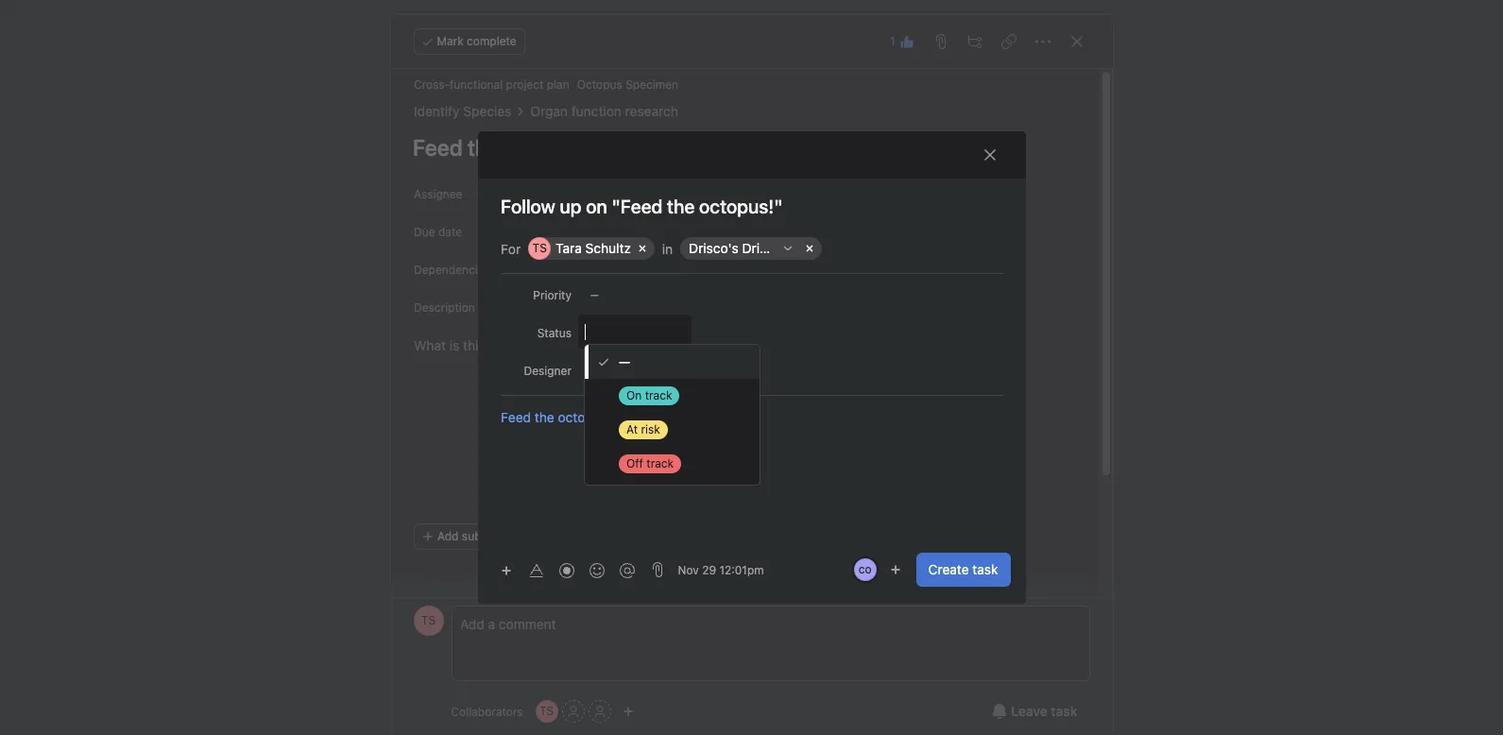 Task type: vqa. For each thing, say whether or not it's contained in the screenshot.
the cross-functional project plan
no



Task type: describe. For each thing, give the bounding box(es) containing it.
— inside option
[[619, 354, 631, 370]]

organ
[[530, 103, 568, 119]]

feed the octopus! dialog
[[391, 15, 1113, 735]]

co
[[859, 562, 872, 577]]

— option
[[585, 345, 760, 379]]

#
[[717, 262, 724, 276]]

oct 29 – 31
[[735, 262, 797, 276]]

tara schultz
[[555, 240, 631, 256]]

track for off track
[[647, 457, 674, 471]]

1 button
[[885, 28, 920, 55]]

2 vertical spatial ts
[[540, 704, 554, 718]]

plan
[[547, 78, 569, 92]]

research
[[625, 103, 678, 119]]

copy task link image
[[1001, 34, 1017, 49]]

track for on track
[[645, 388, 672, 403]]

tara
[[555, 240, 582, 256]]

dependencies
[[414, 263, 490, 277]]

create
[[929, 561, 969, 578]]

formatting image
[[529, 563, 544, 578]]

emoji image
[[589, 563, 604, 578]]

identify
[[414, 103, 459, 119]]

mark
[[437, 34, 464, 48]]

due
[[414, 225, 435, 239]]

off track
[[627, 457, 674, 471]]

main content inside feed the octopus! dialog
[[391, 69, 1099, 735]]

assignee
[[414, 187, 462, 201]]

add or remove collaborators image
[[623, 706, 634, 717]]

identify species
[[414, 103, 511, 119]]

octopus specimen link
[[577, 78, 678, 92]]

create task button
[[916, 553, 1011, 587]]

identify species link
[[414, 101, 511, 122]]

insert an object image
[[500, 565, 512, 576]]

attach a file or paste an image image
[[650, 562, 665, 578]]

–
[[775, 262, 781, 276]]

functional
[[449, 78, 503, 92]]

poll
[[667, 262, 687, 276]]

on track
[[627, 388, 672, 403]]

add or remove collaborators from this task image
[[890, 564, 901, 576]]

drisco's drinks
[[689, 240, 781, 256]]

octopus!
[[558, 409, 611, 425]]

remove assignee image
[[668, 188, 680, 199]]

— for status
[[590, 327, 599, 338]]

add subtask image
[[967, 34, 983, 49]]

function
[[571, 103, 621, 119]]

at mention image
[[620, 563, 635, 578]]

project
[[506, 78, 543, 92]]

status
[[537, 326, 571, 340]]

poll total #
[[667, 262, 724, 276]]

— button
[[579, 316, 692, 350]]

record a video image
[[559, 563, 574, 578]]

— for priority
[[590, 289, 599, 301]]

task for leave task
[[1051, 703, 1078, 719]]

nov 29 12:01pm
[[678, 563, 764, 577]]

at risk
[[627, 423, 661, 437]]

due date
[[414, 225, 462, 239]]

in
[[662, 241, 673, 257]]

cross-functional project plan link
[[414, 78, 569, 92]]

off
[[627, 457, 644, 471]]

0 vertical spatial ts
[[532, 241, 547, 255]]

Task Name text field
[[400, 126, 1076, 169]]

12:01pm
[[720, 563, 764, 577]]

mark complete
[[437, 34, 517, 48]]

species
[[463, 103, 511, 119]]



Task type: locate. For each thing, give the bounding box(es) containing it.
toolbar
[[493, 556, 644, 584]]

collapse task pane image
[[1069, 34, 1085, 49]]

1 horizontal spatial 29
[[757, 262, 772, 276]]

add
[[437, 529, 458, 543]]

total
[[690, 262, 714, 276]]

octopus
[[577, 78, 622, 92]]

ts right collaborators
[[540, 704, 554, 718]]

None text field
[[585, 320, 599, 343]]

section image
[[782, 243, 794, 254]]

ts button down add at the bottom left of page
[[414, 606, 444, 636]]

drisco's
[[689, 240, 739, 256]]

0 horizontal spatial ts button
[[414, 606, 444, 636]]

— right priority
[[590, 289, 599, 301]]

date
[[438, 225, 462, 239]]

feed
[[500, 409, 531, 425]]

1 horizontal spatial task
[[1051, 703, 1078, 719]]

nov
[[678, 563, 699, 577]]

Task name text field
[[478, 194, 1026, 220]]

leave task
[[1012, 703, 1078, 719]]

main content
[[391, 69, 1099, 735]]

ts down add subtask button
[[421, 613, 436, 628]]

ts right for
[[532, 241, 547, 255]]

add subtask button
[[414, 524, 512, 550]]

the
[[534, 409, 554, 425]]

— down — popup button
[[619, 354, 631, 370]]

task for create task
[[973, 561, 999, 578]]

0 vertical spatial task
[[973, 561, 999, 578]]

track right off
[[647, 457, 674, 471]]

cross-functional project plan octopus specimen
[[414, 78, 678, 92]]

— right status
[[590, 327, 599, 338]]

collaborators
[[451, 705, 523, 719]]

clear due date image
[[719, 226, 730, 237]]

complete
[[467, 34, 517, 48]]

main content containing identify species
[[391, 69, 1099, 735]]

2 vertical spatial —
[[619, 354, 631, 370]]

0 vertical spatial track
[[645, 388, 672, 403]]

task right leave
[[1051, 703, 1078, 719]]

create task
[[929, 561, 999, 578]]

nov 29 12:01pm button
[[678, 563, 764, 577]]

for
[[500, 241, 520, 257]]

oct
[[735, 262, 754, 276]]

organ function research link
[[530, 101, 678, 122]]

29 right the nov
[[702, 563, 716, 577]]

again!!
[[615, 409, 657, 425]]

— button
[[579, 278, 692, 312]]

ts button right collaborators
[[536, 700, 558, 723]]

1 horizontal spatial ts button
[[536, 700, 558, 723]]

1 vertical spatial task
[[1051, 703, 1078, 719]]

1
[[890, 34, 896, 48]]

29 for 12:01pm
[[702, 563, 716, 577]]

task inside button
[[973, 561, 999, 578]]

0 vertical spatial 29
[[757, 262, 772, 276]]

— inside dropdown button
[[590, 289, 599, 301]]

risk
[[641, 423, 661, 437]]

0 horizontal spatial 29
[[702, 563, 716, 577]]

— inside popup button
[[590, 327, 599, 338]]

leave task button
[[980, 695, 1090, 729]]

track right on
[[645, 388, 672, 403]]

0 vertical spatial ts button
[[414, 606, 444, 636]]

specimen
[[625, 78, 678, 92]]

cross-
[[414, 78, 449, 92]]

feed the octopus! link
[[500, 409, 611, 425]]

—
[[590, 289, 599, 301], [590, 327, 599, 338], [619, 354, 631, 370]]

add subtask
[[437, 529, 504, 543]]

subtask
[[462, 529, 504, 543]]

on
[[627, 388, 642, 403]]

29
[[757, 262, 772, 276], [702, 563, 716, 577]]

1 vertical spatial 29
[[702, 563, 716, 577]]

29 for –
[[757, 262, 772, 276]]

designer
[[524, 364, 571, 378]]

at
[[627, 423, 638, 437]]

priority
[[533, 288, 571, 302]]

organ function research
[[530, 103, 678, 119]]

1 vertical spatial ts
[[421, 613, 436, 628]]

mark complete button
[[414, 28, 525, 55]]

0 vertical spatial —
[[590, 289, 599, 301]]

track
[[645, 388, 672, 403], [647, 457, 674, 471]]

ts
[[532, 241, 547, 255], [421, 613, 436, 628], [540, 704, 554, 718]]

0 horizontal spatial task
[[973, 561, 999, 578]]

1 vertical spatial track
[[647, 457, 674, 471]]

29 left –
[[757, 262, 772, 276]]

task
[[973, 561, 999, 578], [1051, 703, 1078, 719]]

ts button
[[414, 606, 444, 636], [536, 700, 558, 723]]

feed the octopus! again!!
[[500, 409, 657, 425]]

leave
[[1012, 703, 1048, 719]]

drinks
[[742, 240, 781, 256]]

task inside button
[[1051, 703, 1078, 719]]

1 vertical spatial —
[[590, 327, 599, 338]]

description
[[414, 301, 475, 315]]

1 vertical spatial ts button
[[536, 700, 558, 723]]

task right create
[[973, 561, 999, 578]]

co button
[[852, 557, 879, 583]]

31
[[785, 262, 797, 276]]

29 inside main content
[[757, 262, 772, 276]]

close this dialog image
[[983, 147, 998, 163]]

schultz
[[585, 240, 631, 256]]



